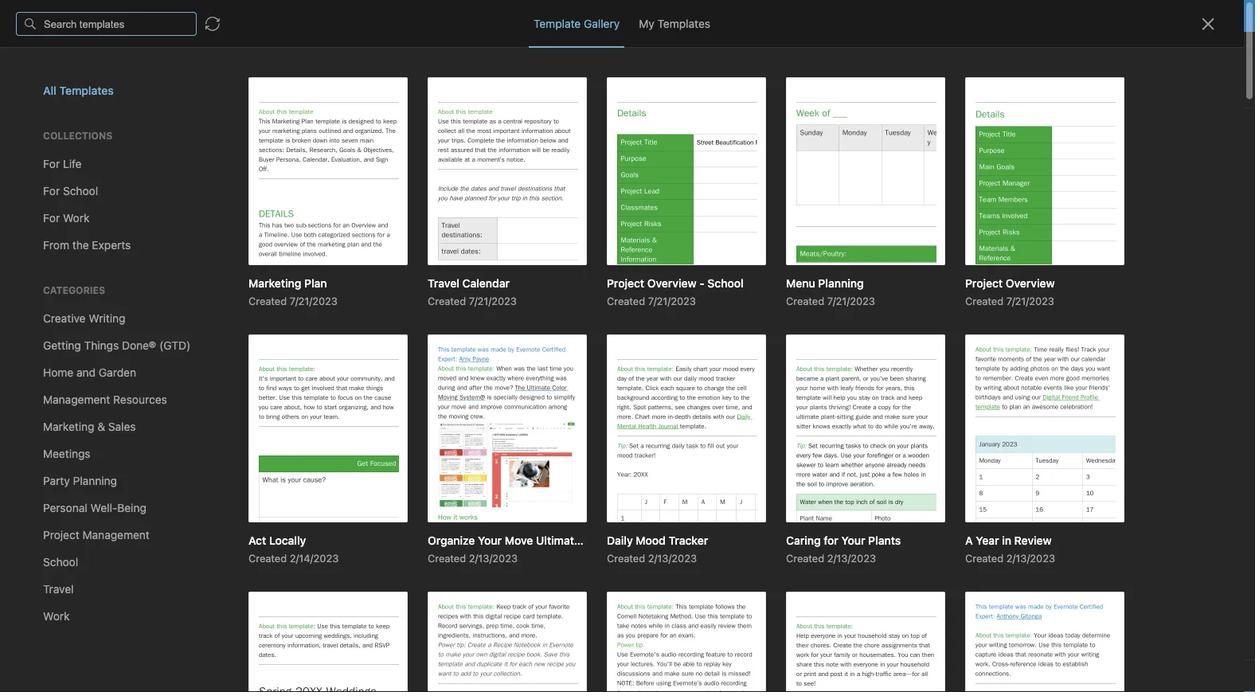 Task type: vqa. For each thing, say whether or not it's contained in the screenshot.
the right 1
yes



Task type: locate. For each thing, give the bounding box(es) containing it.
2 horizontal spatial all
[[695, 9, 707, 22]]

1 vertical spatial your
[[345, 252, 368, 265]]

about
[[401, 252, 431, 265]]

add a reminder image
[[504, 667, 524, 686]]

physical
[[413, 269, 455, 282]]

wanting
[[212, 252, 252, 265]]

do
[[212, 427, 226, 440], [254, 427, 268, 440]]

0 horizontal spatial your
[[345, 252, 368, 265]]

soon
[[271, 427, 296, 440]]

i
[[313, 348, 316, 361]]

0 horizontal spatial all
[[212, 269, 223, 282]]

anytime.
[[819, 9, 863, 22]]

in
[[226, 269, 235, 282]]

1 horizontal spatial project
[[299, 331, 335, 344]]

settings image
[[163, 13, 182, 32]]

well?
[[270, 331, 296, 344], [425, 331, 451, 344]]

note window element
[[0, 0, 1256, 693]]

0 vertical spatial all
[[695, 9, 707, 22]]

project
[[299, 331, 335, 344], [212, 348, 248, 361]]

(and
[[240, 235, 263, 249]]

to down (and
[[255, 252, 266, 265]]

2
[[251, 348, 258, 361], [281, 618, 288, 631]]

just now
[[212, 173, 252, 184]]

notes link
[[0, 176, 190, 202]]

now left soon
[[229, 427, 251, 440]]

free:
[[597, 9, 624, 22]]

book,
[[212, 286, 241, 299]]

a few minutes ago up things to do
[[212, 556, 294, 567]]

do now do soon for the future
[[212, 427, 370, 440]]

1 horizontal spatial 2
[[281, 618, 288, 631]]

to inside start (and finish) all the books you've been wanting to read and keep your ideas about them all in one place. tip: if you're reading a physical book, take pictu...
[[255, 252, 266, 265]]

one
[[238, 269, 258, 282]]

4 few from the top
[[220, 556, 236, 567]]

evernote
[[481, 9, 528, 22]]

2 horizontal spatial what
[[346, 331, 373, 344]]

a few minutes ago up take
[[212, 271, 294, 283]]

0 vertical spatial a few minutes ago
[[212, 271, 294, 283]]

ago up do
[[277, 556, 294, 567]]

ago down can
[[277, 367, 294, 378]]

1 horizontal spatial well?
[[425, 331, 451, 344]]

task down do
[[255, 618, 278, 631]]

1 horizontal spatial all
[[301, 235, 313, 249]]

None search field
[[21, 46, 171, 75]]

0 vertical spatial project
[[299, 331, 335, 344]]

future
[[339, 427, 370, 440]]

minutes down "went"
[[239, 367, 274, 378]]

project down "went"
[[212, 348, 248, 361]]

a inside what went well? project 1 what didn't go well? project 2 what can i improve on? project3 a few minutes ago
[[212, 367, 217, 378]]

2 down "went"
[[251, 348, 258, 361]]

new
[[35, 91, 58, 104]]

2 vertical spatial a few minutes ago
[[212, 556, 294, 567]]

1 task from the left
[[212, 618, 235, 631]]

2 right -
[[281, 618, 288, 631]]

5 minutes ago
[[212, 639, 276, 650]]

minutes up things to do
[[239, 556, 274, 567]]

with
[[75, 294, 96, 307]]

0 vertical spatial 2
[[251, 348, 258, 361]]

improve
[[319, 348, 360, 361]]

task
[[212, 618, 235, 631], [255, 618, 278, 631]]

edited
[[533, 81, 565, 94]]

now
[[234, 173, 252, 184], [229, 427, 251, 440]]

Note Editor text field
[[0, 0, 1256, 693]]

your down books
[[345, 252, 368, 265]]

ago inside what went well? project 1 what didn't go well? project 2 what can i improve on? project3 a few minutes ago
[[277, 367, 294, 378]]

cancel
[[781, 9, 816, 22]]

0 vertical spatial now
[[234, 173, 252, 184]]

tip:
[[295, 269, 314, 282]]

reading
[[362, 269, 401, 282]]

personal
[[531, 9, 577, 22]]

1 horizontal spatial your
[[710, 9, 732, 22]]

now right just
[[234, 173, 252, 184]]

tasks button
[[0, 202, 190, 227]]

nov
[[584, 81, 604, 94]]

all left in
[[212, 269, 223, 282]]

0 horizontal spatial do
[[212, 427, 226, 440]]

1 horizontal spatial task
[[255, 618, 278, 631]]

0 horizontal spatial 2
[[251, 348, 258, 361]]

shortcuts
[[36, 157, 86, 170]]

2023
[[624, 81, 651, 94]]

2 few from the top
[[220, 367, 236, 378]]

a inside button
[[212, 556, 217, 567]]

0 vertical spatial to
[[255, 252, 266, 265]]

1 vertical spatial the
[[319, 427, 336, 440]]

just
[[212, 173, 231, 184]]

2 task from the left
[[255, 618, 278, 631]]

what up on?
[[346, 331, 373, 344]]

the right "for"
[[319, 427, 336, 440]]

all right across
[[695, 9, 707, 22]]

what left "went"
[[212, 331, 239, 344]]

place.
[[261, 269, 292, 282]]

1
[[338, 331, 343, 344], [239, 618, 244, 631]]

new button
[[10, 84, 182, 112]]

1 horizontal spatial do
[[254, 427, 268, 440]]

1 vertical spatial now
[[229, 427, 251, 440]]

notebook
[[587, 45, 635, 57]]

the
[[316, 235, 332, 249], [319, 427, 336, 440]]

only you
[[1104, 45, 1147, 57]]

a
[[404, 269, 410, 282], [212, 271, 217, 283], [212, 367, 217, 378], [212, 447, 217, 459], [212, 556, 217, 567]]

a few minutes ago
[[212, 271, 294, 283], [212, 447, 294, 459], [212, 556, 294, 567]]

shared with me
[[35, 294, 115, 307]]

what left can
[[261, 348, 288, 361]]

0 horizontal spatial well?
[[270, 331, 296, 344]]

2 well? from the left
[[425, 331, 451, 344]]

0 vertical spatial the
[[316, 235, 332, 249]]

1 left -
[[239, 618, 244, 631]]

things
[[212, 601, 248, 614]]

1 vertical spatial a few minutes ago
[[212, 447, 294, 459]]

1 horizontal spatial 1
[[338, 331, 343, 344]]

minutes down soon
[[239, 447, 274, 459]]

few inside a few minutes ago button
[[220, 556, 236, 567]]

minutes up take
[[239, 271, 274, 283]]

the up "keep"
[[316, 235, 332, 249]]

finish)
[[266, 235, 298, 249]]

3 few from the top
[[220, 447, 236, 459]]

1 vertical spatial project
[[212, 348, 248, 361]]

0 horizontal spatial 1
[[239, 618, 244, 631]]

now inside just now button
[[234, 173, 252, 184]]

0 vertical spatial 1
[[338, 331, 343, 344]]

now for just
[[234, 173, 252, 184]]

shared with me link
[[0, 288, 190, 313]]

last
[[508, 81, 530, 94]]

to
[[255, 252, 266, 265], [251, 601, 261, 614]]

tree
[[0, 125, 191, 605]]

1 vertical spatial all
[[301, 235, 313, 249]]

task down things in the left bottom of the page
[[212, 618, 235, 631]]

well? up can
[[270, 331, 296, 344]]

been
[[406, 235, 432, 249]]

all up and
[[301, 235, 313, 249]]

well? right go
[[425, 331, 451, 344]]

1 vertical spatial 1
[[239, 618, 244, 631]]

3 a few minutes ago from the top
[[212, 556, 294, 567]]

few
[[220, 271, 236, 283], [220, 367, 236, 378], [220, 447, 236, 459], [220, 556, 236, 567]]

5
[[212, 639, 218, 650]]

your
[[710, 9, 732, 22], [345, 252, 368, 265]]

minutes down -
[[221, 639, 256, 650]]

your left devices.
[[710, 9, 732, 22]]

project up i
[[299, 331, 335, 344]]

ago inside button
[[277, 556, 294, 567]]

what
[[212, 331, 239, 344], [346, 331, 373, 344], [261, 348, 288, 361]]

1 up improve
[[338, 331, 343, 344]]

to left do
[[251, 601, 261, 614]]

can
[[291, 348, 310, 361]]

a few minutes ago down soon
[[212, 447, 294, 459]]

home link
[[0, 125, 191, 151]]

minutes
[[239, 271, 274, 283], [239, 367, 274, 378], [239, 447, 274, 459], [239, 556, 274, 567], [221, 639, 256, 650]]

0 horizontal spatial task
[[212, 618, 235, 631]]

0 vertical spatial your
[[710, 9, 732, 22]]

pictu...
[[269, 286, 304, 299]]



Task type: describe. For each thing, give the bounding box(es) containing it.
17,
[[607, 81, 621, 94]]

take
[[244, 286, 266, 299]]

notes
[[35, 182, 66, 195]]

books
[[335, 235, 367, 249]]

a inside start (and finish) all the books you've been wanting to read and keep your ideas about them all in one place. tip: if you're reading a physical book, take pictu...
[[404, 269, 410, 282]]

sync
[[630, 9, 655, 22]]

1 vertical spatial to
[[251, 601, 261, 614]]

start
[[212, 235, 237, 249]]

and
[[295, 252, 314, 265]]

just now button
[[191, 108, 483, 204]]

1 horizontal spatial what
[[261, 348, 288, 361]]

what went well? project 1 what didn't go well? project 2 what can i improve on? project3 a few minutes ago
[[212, 331, 451, 378]]

trash link
[[0, 323, 190, 348]]

first notebook
[[563, 45, 635, 57]]

first notebook button
[[544, 40, 640, 62]]

tree containing home
[[0, 125, 191, 605]]

first
[[563, 45, 585, 57]]

went
[[242, 331, 267, 344]]

task 1 - task 2
[[212, 618, 288, 631]]

ago up pictu...
[[277, 271, 294, 283]]

trash
[[35, 329, 64, 342]]

on
[[568, 81, 581, 94]]

share
[[1173, 44, 1204, 57]]

across
[[658, 9, 692, 22]]

1 do from the left
[[212, 427, 226, 440]]

on?
[[363, 348, 381, 361]]

didn't
[[376, 331, 406, 344]]

read
[[269, 252, 292, 265]]

-
[[247, 618, 252, 631]]

expand note image
[[506, 41, 525, 61]]

0 horizontal spatial project
[[212, 348, 248, 361]]

2 a few minutes ago from the top
[[212, 447, 294, 459]]

a few minutes ago button
[[191, 491, 483, 587]]

2 vertical spatial all
[[212, 269, 223, 282]]

notebooks
[[36, 243, 92, 256]]

go
[[409, 331, 422, 344]]

the inside start (and finish) all the books you've been wanting to read and keep your ideas about them all in one place. tip: if you're reading a physical book, take pictu...
[[316, 235, 332, 249]]

2 inside what went well? project 1 what didn't go well? project 2 what can i improve on? project3 a few minutes ago
[[251, 348, 258, 361]]

minutes inside button
[[239, 556, 274, 567]]

you've
[[370, 235, 403, 249]]

devices.
[[735, 9, 778, 22]]

Search text field
[[21, 46, 171, 75]]

ago down task 1 - task 2
[[259, 639, 276, 650]]

1 inside what went well? project 1 what didn't go well? project 2 what can i improve on? project3 a few minutes ago
[[338, 331, 343, 344]]

ago down soon
[[277, 447, 294, 459]]

1 a few minutes ago from the top
[[212, 271, 294, 283]]

keep
[[317, 252, 342, 265]]

if
[[317, 269, 324, 282]]

try
[[461, 9, 478, 22]]

1 well? from the left
[[270, 331, 296, 344]]

me
[[99, 294, 115, 307]]

do
[[264, 601, 278, 614]]

a few minutes ago inside button
[[212, 556, 294, 567]]

tasks
[[35, 208, 64, 221]]

add tag image
[[532, 667, 551, 686]]

now for do
[[229, 427, 251, 440]]

try evernote personal for free: sync across all your devices. cancel anytime.
[[461, 9, 863, 22]]

minutes inside what went well? project 1 what didn't go well? project 2 what can i improve on? project3 a few minutes ago
[[239, 367, 274, 378]]

things to do
[[212, 601, 278, 614]]

you
[[1129, 45, 1147, 57]]

notebooks link
[[0, 237, 190, 262]]

last edited on nov 17, 2023
[[508, 81, 651, 94]]

few inside what went well? project 1 what didn't go well? project 2 what can i improve on? project3 a few minutes ago
[[220, 367, 236, 378]]

start (and finish) all the books you've been wanting to read and keep your ideas about them all in one place. tip: if you're reading a physical book, take pictu...
[[212, 235, 460, 299]]

2 do from the left
[[254, 427, 268, 440]]

for
[[580, 9, 595, 22]]

you're
[[327, 269, 359, 282]]

share button
[[1159, 38, 1218, 64]]

your inside start (and finish) all the books you've been wanting to read and keep your ideas about them all in one place. tip: if you're reading a physical book, take pictu...
[[345, 252, 368, 265]]

them
[[434, 252, 460, 265]]

shared
[[35, 294, 71, 307]]

ideas
[[371, 252, 398, 265]]

for
[[299, 427, 316, 440]]

home
[[35, 131, 66, 144]]

1 vertical spatial 2
[[281, 618, 288, 631]]

only
[[1104, 45, 1126, 57]]

1 few from the top
[[220, 271, 236, 283]]

shortcuts button
[[0, 151, 190, 176]]

0 horizontal spatial what
[[212, 331, 239, 344]]

project3
[[384, 348, 428, 361]]



